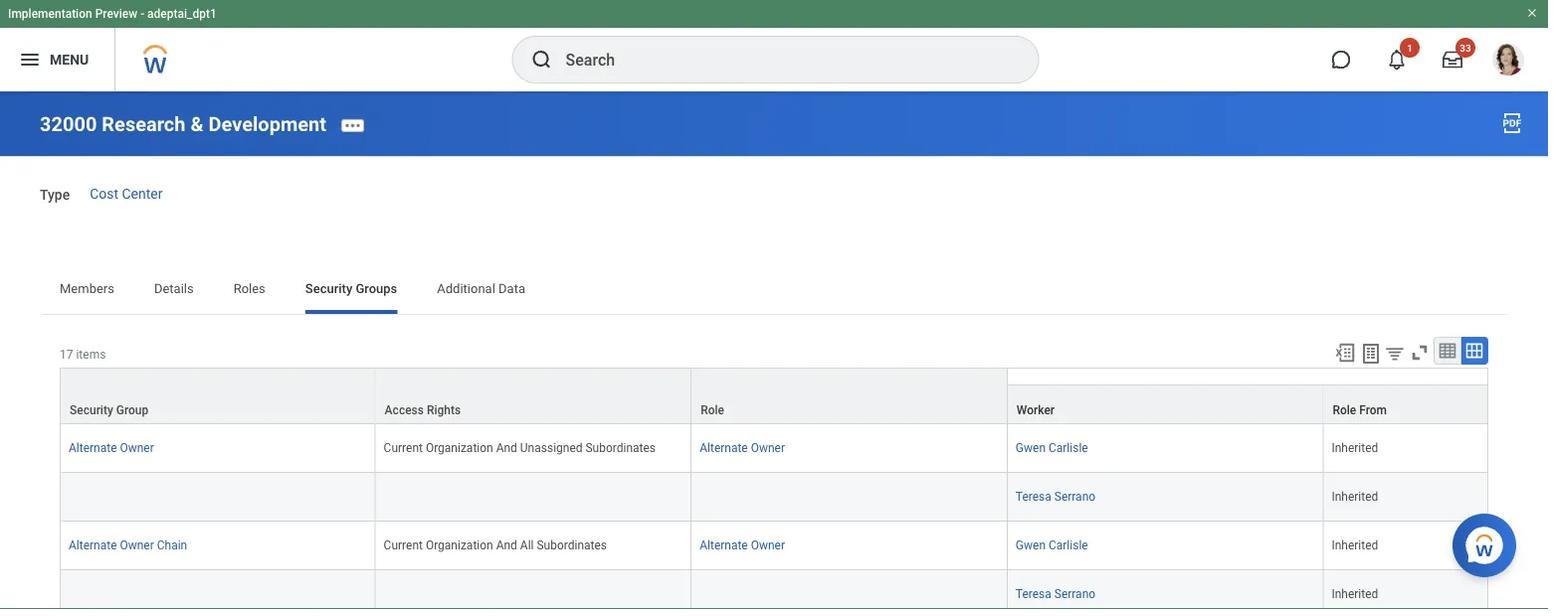 Task type: describe. For each thing, give the bounding box(es) containing it.
alternate owner for current organization and all subordinates
[[700, 539, 785, 553]]

data
[[499, 281, 525, 296]]

inbox large image
[[1443, 50, 1463, 70]]

alternate for alternate owner link for current organization and unassigned subordinates
[[700, 442, 748, 456]]

organization for all
[[426, 539, 493, 553]]

implementation preview -   adeptai_dpt1
[[8, 7, 217, 21]]

organization for unassigned
[[426, 442, 493, 456]]

and for all
[[496, 539, 517, 553]]

alternate for alternate owner chain link
[[69, 539, 117, 553]]

2 inherited from the top
[[1332, 491, 1378, 505]]

items
[[76, 348, 106, 362]]

owner for alternate owner chain link
[[120, 539, 154, 553]]

chain
[[157, 539, 187, 553]]

access rights button
[[376, 369, 691, 424]]

alternate owner link for current organization and unassigned subordinates
[[700, 438, 785, 456]]

profile logan mcneil image
[[1493, 44, 1524, 80]]

subordinates for current organization and unassigned subordinates
[[586, 442, 656, 456]]

gwen for current organization and unassigned subordinates
[[1016, 442, 1046, 456]]

4 row from the top
[[60, 474, 1489, 522]]

current organization and unassigned subordinates
[[384, 442, 656, 456]]

group
[[116, 404, 148, 418]]

members
[[60, 281, 114, 296]]

role from button
[[1324, 386, 1488, 424]]

serrano for teresa serrano link corresponding to 1st row from the bottom of the 32000 research & development main content
[[1054, 588, 1096, 602]]

teresa serrano for teresa serrano link corresponding to 1st row from the bottom of the 32000 research & development main content
[[1016, 588, 1096, 602]]

adeptai_dpt1
[[147, 7, 217, 21]]

menu
[[50, 51, 89, 68]]

worker
[[1017, 404, 1055, 418]]

carlisle for current organization and unassigned subordinates
[[1049, 442, 1088, 456]]

cost
[[90, 186, 118, 202]]

from
[[1359, 404, 1387, 418]]

menu banner
[[0, 0, 1548, 92]]

security group button
[[61, 369, 375, 424]]

subordinates for current organization and all subordinates
[[537, 539, 607, 553]]

32000 research & development main content
[[0, 92, 1548, 610]]

carlisle for current organization and all subordinates
[[1049, 539, 1088, 553]]

role for role
[[701, 404, 724, 418]]

close environment banner image
[[1526, 7, 1538, 19]]

owner for alternate owner link for current organization and unassigned subordinates
[[751, 442, 785, 456]]

toolbar inside 32000 research & development main content
[[1325, 337, 1489, 368]]

1 inherited from the top
[[1332, 442, 1378, 456]]

type
[[40, 187, 70, 204]]

roles
[[233, 281, 265, 296]]

security groups
[[305, 281, 397, 296]]

development
[[209, 113, 326, 136]]

and for unassigned
[[496, 442, 517, 456]]

4 inherited from the top
[[1332, 588, 1378, 602]]

export to excel image
[[1334, 342, 1356, 364]]

Search Workday  search field
[[566, 38, 998, 82]]

preview
[[95, 7, 137, 21]]

row containing security group
[[60, 368, 1489, 425]]

fullscreen image
[[1409, 342, 1431, 364]]

details
[[154, 281, 194, 296]]

row containing alternate owner chain
[[60, 522, 1489, 571]]

additional data
[[437, 281, 525, 296]]

cost center link
[[90, 186, 163, 202]]

&
[[190, 113, 204, 136]]

32000 research & development
[[40, 113, 326, 136]]

view printable version (pdf) image
[[1500, 111, 1524, 135]]

notifications large image
[[1387, 50, 1407, 70]]

cost center
[[90, 186, 163, 202]]

6 row from the top
[[60, 571, 1489, 610]]

expand table image
[[1465, 341, 1485, 361]]

role for role from
[[1333, 404, 1356, 418]]

access rights
[[385, 404, 461, 418]]

teresa serrano for teresa serrano link corresponding to fourth row from the top
[[1016, 491, 1096, 505]]



Task type: locate. For each thing, give the bounding box(es) containing it.
1 vertical spatial teresa serrano link
[[1016, 584, 1096, 602]]

tab list containing members
[[40, 267, 1508, 314]]

role button
[[692, 369, 1007, 424]]

17 items
[[60, 348, 106, 362]]

3 inherited from the top
[[1332, 539, 1378, 553]]

subordinates right 'all'
[[537, 539, 607, 553]]

cell
[[60, 474, 376, 522], [376, 474, 692, 522], [692, 474, 1008, 522], [60, 571, 376, 610], [376, 571, 692, 610], [692, 571, 1008, 610]]

tab list
[[40, 267, 1508, 314]]

security group
[[70, 404, 148, 418]]

owner for current organization and all subordinates alternate owner link
[[751, 539, 785, 553]]

alternate owner link for current organization and all subordinates
[[700, 535, 785, 553]]

justify image
[[18, 48, 42, 72]]

gwen carlisle
[[1016, 442, 1088, 456], [1016, 539, 1088, 553]]

1 teresa serrano from the top
[[1016, 491, 1096, 505]]

subordinates right "unassigned"
[[586, 442, 656, 456]]

row containing alternate owner
[[60, 425, 1489, 474]]

1 horizontal spatial role
[[1333, 404, 1356, 418]]

gwen for current organization and all subordinates
[[1016, 539, 1046, 553]]

1 vertical spatial organization
[[426, 539, 493, 553]]

and left 'all'
[[496, 539, 517, 553]]

1 organization from the top
[[426, 442, 493, 456]]

implementation
[[8, 7, 92, 21]]

teresa
[[1016, 491, 1052, 505], [1016, 588, 1052, 602]]

subordinates
[[586, 442, 656, 456], [537, 539, 607, 553]]

1 teresa serrano link from the top
[[1016, 487, 1096, 505]]

2 gwen carlisle from the top
[[1016, 539, 1088, 553]]

alternate for current organization and all subordinates alternate owner link
[[700, 539, 748, 553]]

alternate owner link
[[69, 438, 154, 456], [700, 438, 785, 456], [700, 535, 785, 553]]

center
[[122, 186, 163, 202]]

1 current from the top
[[384, 442, 423, 456]]

alternate owner chain
[[69, 539, 187, 553]]

security
[[305, 281, 352, 296], [70, 404, 113, 418]]

0 vertical spatial serrano
[[1054, 491, 1096, 505]]

1 vertical spatial gwen carlisle link
[[1016, 535, 1088, 553]]

1 vertical spatial teresa serrano
[[1016, 588, 1096, 602]]

rights
[[427, 404, 461, 418]]

current for current organization and all subordinates
[[384, 539, 423, 553]]

current organization and all subordinates
[[384, 539, 607, 553]]

alternate owner for current organization and unassigned subordinates
[[700, 442, 785, 456]]

groups
[[356, 281, 397, 296]]

32000
[[40, 113, 97, 136]]

row containing worker
[[60, 385, 1489, 425]]

current
[[384, 442, 423, 456], [384, 539, 423, 553]]

1 serrano from the top
[[1054, 491, 1096, 505]]

1 gwen from the top
[[1016, 442, 1046, 456]]

gwen carlisle for current organization and unassigned subordinates
[[1016, 442, 1088, 456]]

security inside popup button
[[70, 404, 113, 418]]

teresa serrano link
[[1016, 487, 1096, 505], [1016, 584, 1096, 602]]

gwen carlisle for current organization and all subordinates
[[1016, 539, 1088, 553]]

1 vertical spatial current
[[384, 539, 423, 553]]

role from
[[1333, 404, 1387, 418]]

2 serrano from the top
[[1054, 588, 1096, 602]]

security left group
[[70, 404, 113, 418]]

teresa serrano link for 1st row from the bottom of the 32000 research & development main content
[[1016, 584, 1096, 602]]

gwen carlisle link
[[1016, 438, 1088, 456], [1016, 535, 1088, 553]]

1 gwen carlisle link from the top
[[1016, 438, 1088, 456]]

owner
[[120, 442, 154, 456], [751, 442, 785, 456], [120, 539, 154, 553], [751, 539, 785, 553]]

security for security groups
[[305, 281, 352, 296]]

2 teresa serrano link from the top
[[1016, 584, 1096, 602]]

2 carlisle from the top
[[1049, 539, 1088, 553]]

alternate
[[69, 442, 117, 456], [700, 442, 748, 456], [69, 539, 117, 553], [700, 539, 748, 553]]

research
[[102, 113, 186, 136]]

1 row from the top
[[60, 368, 1489, 425]]

2 gwen from the top
[[1016, 539, 1046, 553]]

33 button
[[1431, 38, 1476, 82]]

unassigned
[[520, 442, 583, 456]]

export to worksheets image
[[1359, 342, 1383, 366]]

1 and from the top
[[496, 442, 517, 456]]

2 role from the left
[[1333, 404, 1356, 418]]

2 current from the top
[[384, 539, 423, 553]]

1
[[1407, 42, 1413, 54]]

2 teresa serrano from the top
[[1016, 588, 1096, 602]]

0 vertical spatial teresa
[[1016, 491, 1052, 505]]

1 vertical spatial teresa
[[1016, 588, 1052, 602]]

5 row from the top
[[60, 522, 1489, 571]]

1 vertical spatial security
[[70, 404, 113, 418]]

1 role from the left
[[701, 404, 724, 418]]

inherited
[[1332, 442, 1378, 456], [1332, 491, 1378, 505], [1332, 539, 1378, 553], [1332, 588, 1378, 602]]

and left "unassigned"
[[496, 442, 517, 456]]

2 organization from the top
[[426, 539, 493, 553]]

2 and from the top
[[496, 539, 517, 553]]

security left groups
[[305, 281, 352, 296]]

0 vertical spatial teresa serrano link
[[1016, 487, 1096, 505]]

carlisle
[[1049, 442, 1088, 456], [1049, 539, 1088, 553]]

role
[[701, 404, 724, 418], [1333, 404, 1356, 418]]

organization down rights at the left
[[426, 442, 493, 456]]

17
[[60, 348, 73, 362]]

2 row from the top
[[60, 385, 1489, 425]]

-
[[140, 7, 144, 21]]

0 vertical spatial carlisle
[[1049, 442, 1088, 456]]

0 vertical spatial current
[[384, 442, 423, 456]]

organization
[[426, 442, 493, 456], [426, 539, 493, 553]]

2 teresa from the top
[[1016, 588, 1052, 602]]

additional
[[437, 281, 495, 296]]

current for current organization and unassigned subordinates
[[384, 442, 423, 456]]

0 vertical spatial gwen
[[1016, 442, 1046, 456]]

33
[[1460, 42, 1471, 54]]

0 vertical spatial organization
[[426, 442, 493, 456]]

0 horizontal spatial role
[[701, 404, 724, 418]]

serrano
[[1054, 491, 1096, 505], [1054, 588, 1096, 602]]

table image
[[1438, 341, 1458, 361]]

row
[[60, 368, 1489, 425], [60, 385, 1489, 425], [60, 425, 1489, 474], [60, 474, 1489, 522], [60, 522, 1489, 571], [60, 571, 1489, 610]]

1 vertical spatial serrano
[[1054, 588, 1096, 602]]

0 vertical spatial security
[[305, 281, 352, 296]]

1 carlisle from the top
[[1049, 442, 1088, 456]]

1 teresa from the top
[[1016, 491, 1052, 505]]

security for security group
[[70, 404, 113, 418]]

teresa serrano
[[1016, 491, 1096, 505], [1016, 588, 1096, 602]]

tab list inside 32000 research & development main content
[[40, 267, 1508, 314]]

access
[[385, 404, 424, 418]]

toolbar
[[1325, 337, 1489, 368]]

select to filter grid data image
[[1384, 343, 1406, 364]]

3 row from the top
[[60, 425, 1489, 474]]

0 vertical spatial and
[[496, 442, 517, 456]]

0 vertical spatial gwen carlisle
[[1016, 442, 1088, 456]]

1 button
[[1375, 38, 1420, 82]]

gwen
[[1016, 442, 1046, 456], [1016, 539, 1046, 553]]

alternate owner chain link
[[69, 535, 187, 553]]

1 gwen carlisle from the top
[[1016, 442, 1088, 456]]

2 gwen carlisle link from the top
[[1016, 535, 1088, 553]]

and
[[496, 442, 517, 456], [496, 539, 517, 553]]

gwen carlisle link for current organization and all subordinates
[[1016, 535, 1088, 553]]

search image
[[530, 48, 554, 72]]

serrano for teresa serrano link corresponding to fourth row from the top
[[1054, 491, 1096, 505]]

all
[[520, 539, 534, 553]]

1 vertical spatial gwen
[[1016, 539, 1046, 553]]

gwen carlisle link for current organization and unassigned subordinates
[[1016, 438, 1088, 456]]

0 vertical spatial teresa serrano
[[1016, 491, 1096, 505]]

32000 research & development link
[[40, 113, 326, 136]]

worker button
[[1008, 386, 1323, 424]]

0 horizontal spatial security
[[70, 404, 113, 418]]

alternate owner
[[69, 442, 154, 456], [700, 442, 785, 456], [700, 539, 785, 553]]

menu button
[[0, 28, 115, 92]]

1 horizontal spatial security
[[305, 281, 352, 296]]

1 vertical spatial and
[[496, 539, 517, 553]]

1 vertical spatial gwen carlisle
[[1016, 539, 1088, 553]]

0 vertical spatial gwen carlisle link
[[1016, 438, 1088, 456]]

0 vertical spatial subordinates
[[586, 442, 656, 456]]

organization left 'all'
[[426, 539, 493, 553]]

1 vertical spatial subordinates
[[537, 539, 607, 553]]

1 vertical spatial carlisle
[[1049, 539, 1088, 553]]

teresa serrano link for fourth row from the top
[[1016, 487, 1096, 505]]



Task type: vqa. For each thing, say whether or not it's contained in the screenshot.
the Learning Admin main content
no



